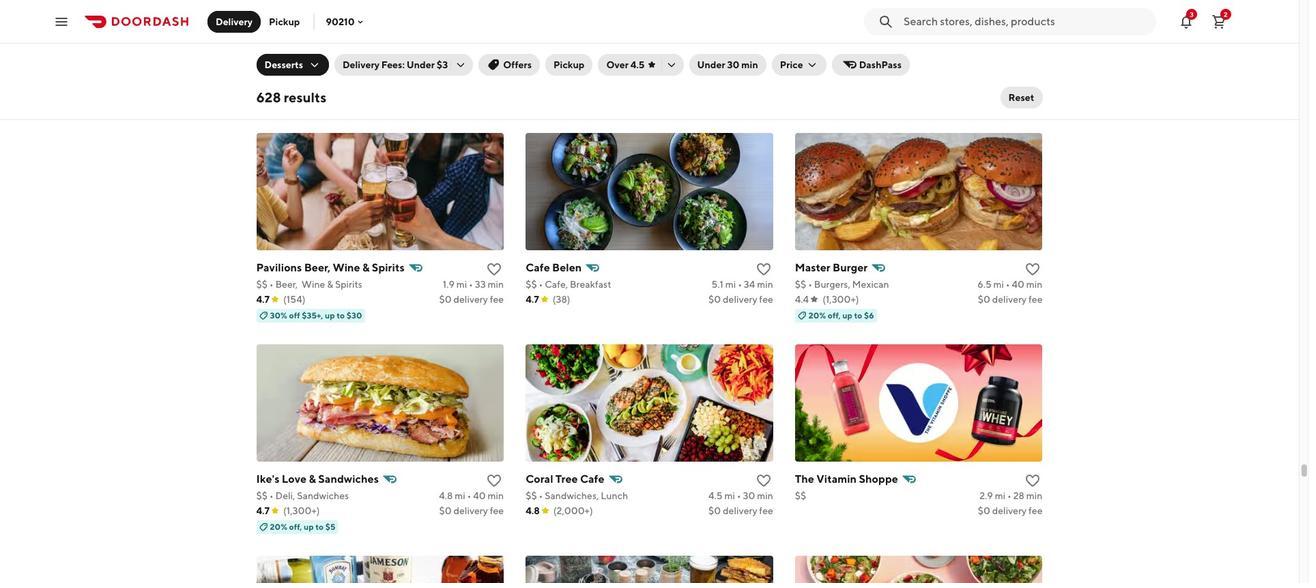 Task type: vqa. For each thing, say whether or not it's contained in the screenshot.


Task type: locate. For each thing, give the bounding box(es) containing it.
0 horizontal spatial off,
[[289, 522, 302, 532]]

fee down store search: begin typing to search for stores available on doordash text field
[[1029, 82, 1043, 93]]

$$ for master burger
[[795, 279, 807, 290]]

1 horizontal spatial wine
[[333, 261, 360, 274]]

20% off, up to $6
[[809, 310, 874, 321]]

click to add this store to your saved list image left offers
[[486, 50, 503, 66]]

up left $5
[[304, 522, 314, 532]]

(1,300+) for love
[[283, 506, 320, 517]]

1 horizontal spatial spirits
[[372, 261, 405, 274]]

to
[[337, 310, 345, 321], [855, 310, 863, 321], [316, 522, 324, 532]]

$​0 delivery fee down 4.5 mi • 30 min
[[709, 506, 773, 517]]

1 vertical spatial 40
[[1012, 279, 1025, 290]]

628 results
[[256, 89, 327, 105]]

to for ike's love & sandwiches
[[316, 522, 324, 532]]

$​0 for cafe belen
[[709, 294, 721, 305]]

1 horizontal spatial under
[[697, 59, 726, 70]]

20%
[[809, 310, 826, 321], [270, 522, 287, 532]]

click to add this store to your saved list image up 6.5 mi • 40 min
[[1025, 261, 1042, 278]]

0 horizontal spatial 30
[[727, 59, 740, 70]]

0 horizontal spatial cafe
[[526, 261, 550, 274]]

30
[[727, 59, 740, 70], [743, 491, 755, 502]]

vitamin
[[817, 473, 857, 486]]

4.7 for cafe belen
[[526, 294, 539, 305]]

sandwiches
[[318, 473, 379, 486], [297, 491, 349, 502]]

$$ down pavilions
[[256, 279, 268, 290]]

1 horizontal spatial (1,300+)
[[823, 294, 859, 305]]

shoppe
[[859, 473, 898, 486]]

sandwiches down ike's love & sandwiches on the bottom left
[[297, 491, 349, 502]]

4.4
[[795, 294, 809, 305]]

1 vertical spatial spirits
[[335, 279, 362, 290]]

0 vertical spatial pickup
[[269, 16, 300, 27]]

0 horizontal spatial beer,
[[275, 279, 298, 290]]

min for master burger
[[1027, 279, 1043, 290]]

2
[[1224, 10, 1228, 18]]

wine up $$ • beer,  wine & spirits
[[333, 261, 360, 274]]

0 vertical spatial cafe
[[526, 261, 550, 274]]

$​0 delivery fee down 1.9 mi • 33 min at the top of page
[[439, 294, 504, 305]]

0 vertical spatial (1,300+)
[[823, 294, 859, 305]]

$​0 down 5.1
[[709, 294, 721, 305]]

33
[[475, 279, 486, 290]]

• inside simply salad: newlowprices $$ • vegetarian, soup $​0 delivery fee
[[808, 67, 813, 78]]

fee down "5.1 mi • 34 min"
[[759, 294, 773, 305]]

1 vertical spatial sandwiches
[[297, 491, 349, 502]]

delivery inside button
[[216, 16, 253, 27]]

0 horizontal spatial click to add this store to your saved list image
[[486, 261, 503, 278]]

1 vertical spatial cafe
[[580, 473, 605, 486]]

1 horizontal spatial &
[[327, 279, 333, 290]]

1 click to add this store to your saved list image from the left
[[486, 261, 503, 278]]

fee
[[1029, 82, 1043, 93], [490, 294, 504, 305], [759, 294, 773, 305], [1029, 294, 1043, 305], [490, 506, 504, 517], [759, 506, 773, 517], [1029, 506, 1043, 517]]

click to add this store to your saved list image for the vitamin shoppe
[[1025, 473, 1042, 489]]

0 vertical spatial beer,
[[304, 261, 331, 274]]

pickup
[[269, 16, 300, 27], [554, 59, 585, 70]]

0 horizontal spatial under
[[407, 59, 435, 70]]

breakfast
[[570, 279, 611, 290]]

0 vertical spatial off,
[[828, 310, 841, 321]]

0 vertical spatial 4.5
[[631, 59, 645, 70]]

off
[[289, 310, 300, 321]]

0 horizontal spatial 4.5
[[631, 59, 645, 70]]

lunch
[[601, 491, 628, 502]]

$$ down millcross
[[256, 67, 268, 78]]

click to add this store to your saved list image up '4.8 mi • 40 min'
[[486, 473, 503, 489]]

2 horizontal spatial up
[[843, 310, 853, 321]]

up for ike's love & sandwiches
[[304, 522, 314, 532]]

$​0 for coral tree cafe
[[709, 506, 721, 517]]

$$ down the terner's on the left of page
[[526, 67, 537, 78]]

20% down 4.4
[[809, 310, 826, 321]]

coffee
[[306, 50, 342, 63]]

40 for ike's love & sandwiches
[[473, 491, 486, 502]]

fee for master burger
[[1029, 294, 1043, 305]]

•
[[270, 67, 274, 78], [467, 67, 471, 78], [539, 67, 543, 78], [739, 67, 743, 78], [808, 67, 813, 78], [270, 279, 274, 290], [469, 279, 473, 290], [539, 279, 543, 290], [738, 279, 742, 290], [808, 279, 813, 290], [1006, 279, 1010, 290], [270, 491, 274, 502], [467, 491, 471, 502], [539, 491, 543, 502], [737, 491, 741, 502], [1008, 491, 1012, 502]]

to for master burger
[[855, 310, 863, 321]]

(1,300+) for burger
[[823, 294, 859, 305]]

bar
[[344, 50, 361, 63]]

0 horizontal spatial up
[[304, 522, 314, 532]]

$$ down simply
[[795, 67, 807, 78]]

$$ for pavilions beer, wine & spirits
[[256, 279, 268, 290]]

2 vertical spatial 4.8
[[526, 506, 540, 517]]

0 vertical spatial spirits
[[372, 261, 405, 274]]

1 horizontal spatial pickup
[[554, 59, 585, 70]]

1 horizontal spatial 20%
[[809, 310, 826, 321]]

min
[[742, 59, 758, 70], [488, 67, 504, 78], [757, 67, 773, 78], [488, 279, 504, 290], [757, 279, 773, 290], [1027, 279, 1043, 290], [488, 491, 504, 502], [757, 491, 773, 502], [1027, 491, 1043, 502]]

click to add this store to your saved list image for ike's love & sandwiches
[[486, 473, 503, 489]]

dashpass
[[859, 59, 902, 70]]

2 horizontal spatial to
[[855, 310, 863, 321]]

0 horizontal spatial &
[[309, 473, 316, 486]]

2 click to add this store to your saved list image from the left
[[756, 261, 772, 278]]

1 vertical spatial 30
[[743, 491, 755, 502]]

4.8 for (2,000+)
[[526, 506, 540, 517]]

wine down pavilions beer, wine & spirits
[[302, 279, 325, 290]]

click to add this store to your saved list image up the 2.9 mi • 28 min
[[1025, 473, 1042, 489]]

min for terner's liquor
[[757, 67, 773, 78]]

over
[[607, 59, 629, 70]]

1 horizontal spatial cafe
[[580, 473, 605, 486]]

fee inside simply salad: newlowprices $$ • vegetarian, soup $​0 delivery fee
[[1029, 82, 1043, 93]]

1 vertical spatial off,
[[289, 522, 302, 532]]

newlowprices
[[865, 50, 941, 63]]

up
[[325, 310, 335, 321], [843, 310, 853, 321], [304, 522, 314, 532]]

5.1
[[712, 279, 724, 290]]

1 vertical spatial &
[[327, 279, 333, 290]]

rave
[[259, 99, 278, 109]]

$​0 down 6.5
[[978, 294, 991, 305]]

0 vertical spatial 30
[[727, 59, 740, 70]]

1 horizontal spatial 4.8
[[439, 491, 453, 502]]

sandwiches up $$ • deli, sandwiches
[[318, 473, 379, 486]]

millcross coffee bar
[[256, 50, 361, 63]]

1 horizontal spatial up
[[325, 310, 335, 321]]

0 vertical spatial 20%
[[809, 310, 826, 321]]

rave reviews
[[259, 99, 312, 109]]

price button
[[772, 54, 827, 76]]

belen
[[552, 261, 582, 274]]

$​0 down '4.8 mi • 40 min'
[[439, 506, 452, 517]]

cafe up cafe,
[[526, 261, 550, 274]]

$$ for coral tree cafe
[[526, 491, 537, 502]]

1 vertical spatial pickup
[[554, 59, 585, 70]]

0 horizontal spatial delivery
[[216, 16, 253, 27]]

$$ left cafe,
[[526, 279, 537, 290]]

delivery
[[216, 16, 253, 27], [343, 59, 380, 70]]

pickup button
[[261, 11, 308, 32], [546, 54, 593, 76]]

4.7 down the ike's
[[256, 506, 270, 517]]

under left $3
[[407, 59, 435, 70]]

0 vertical spatial sandwiches
[[318, 473, 379, 486]]

1 vertical spatial pickup button
[[546, 54, 593, 76]]

cafe belen
[[526, 261, 582, 274]]

3.0 mi • 27 min
[[710, 67, 773, 78]]

$​0 down 2.9
[[978, 506, 991, 517]]

spirits
[[372, 261, 405, 274], [335, 279, 362, 290]]

2 under from the left
[[697, 59, 726, 70]]

$​0 for ike's love & sandwiches
[[439, 506, 452, 517]]

1 vertical spatial 4.8
[[439, 491, 453, 502]]

fee down 1.9 mi • 33 min at the top of page
[[490, 294, 504, 305]]

delivery
[[993, 82, 1027, 93], [454, 294, 488, 305], [723, 294, 758, 305], [993, 294, 1027, 305], [454, 506, 488, 517], [723, 506, 758, 517], [993, 506, 1027, 517]]

$​0 left reset button
[[978, 82, 991, 93]]

fee down '4.8 mi • 40 min'
[[490, 506, 504, 517]]

1 vertical spatial 20%
[[270, 522, 287, 532]]

sandwiches for ike's love & sandwiches
[[318, 473, 379, 486]]

4.7 left (38)
[[526, 294, 539, 305]]

1 vertical spatial delivery
[[343, 59, 380, 70]]

4.7
[[256, 294, 270, 305], [526, 294, 539, 305], [256, 506, 270, 517]]

click to add this store to your saved list image for millcross coffee bar
[[486, 50, 503, 66]]

up right $35+,
[[325, 310, 335, 321]]

to left $30
[[337, 310, 345, 321]]

beer, up (154)
[[275, 279, 298, 290]]

$$ • coffee, brunch
[[256, 67, 341, 78]]

0 vertical spatial pickup button
[[261, 11, 308, 32]]

1 horizontal spatial click to add this store to your saved list image
[[756, 261, 772, 278]]

master
[[795, 261, 831, 274]]

beer, up $$ • beer,  wine & spirits
[[304, 261, 331, 274]]

1 horizontal spatial off,
[[828, 310, 841, 321]]

click to add this store to your saved list image for coral tree cafe
[[756, 473, 772, 489]]

$​0 delivery fee down '4.8 mi • 40 min'
[[439, 506, 504, 517]]

0 horizontal spatial wine
[[302, 279, 325, 290]]

1 vertical spatial 4.5
[[709, 491, 723, 502]]

reviews
[[280, 99, 312, 109]]

click to add this store to your saved list image up 4.5 mi • 30 min
[[756, 473, 772, 489]]

$5
[[325, 522, 336, 532]]

off, down the burgers,
[[828, 310, 841, 321]]

fee for coral tree cafe
[[759, 506, 773, 517]]

$$ • sandwiches, lunch
[[526, 491, 628, 502]]

20% down deli,
[[270, 522, 287, 532]]

to left $5
[[316, 522, 324, 532]]

sandwiches for $$ • deli, sandwiches
[[297, 491, 349, 502]]

pavilions
[[256, 261, 302, 274]]

mi for pavilions beer, wine & spirits
[[457, 279, 467, 290]]

0 horizontal spatial 20%
[[270, 522, 287, 532]]

0 horizontal spatial to
[[316, 522, 324, 532]]

to left $6
[[855, 310, 863, 321]]

click to add this store to your saved list image
[[486, 50, 503, 66], [756, 50, 772, 66], [1025, 261, 1042, 278], [486, 473, 503, 489], [756, 473, 772, 489], [1025, 473, 1042, 489]]

0 vertical spatial 40
[[473, 67, 486, 78]]

deli,
[[275, 491, 295, 502]]

fee down 6.5 mi • 40 min
[[1029, 294, 1043, 305]]

$​0
[[978, 82, 991, 93], [439, 294, 452, 305], [709, 294, 721, 305], [978, 294, 991, 305], [439, 506, 452, 517], [709, 506, 721, 517], [978, 506, 991, 517]]

off,
[[828, 310, 841, 321], [289, 522, 302, 532]]

love
[[282, 473, 307, 486]]

reset
[[1009, 92, 1035, 103]]

(1,300+) down $$ • deli, sandwiches
[[283, 506, 320, 517]]

6.5
[[978, 279, 992, 290]]

(1,300+)
[[823, 294, 859, 305], [283, 506, 320, 517]]

40 for millcross coffee bar
[[473, 67, 486, 78]]

off, for love
[[289, 522, 302, 532]]

1 horizontal spatial delivery
[[343, 59, 380, 70]]

$$ • deli, sandwiches
[[256, 491, 349, 502]]

offers button
[[479, 54, 540, 76]]

coral tree cafe
[[526, 473, 605, 486]]

fee down 4.5 mi • 30 min
[[759, 506, 773, 517]]

mi
[[455, 67, 465, 78], [727, 67, 737, 78], [457, 279, 467, 290], [726, 279, 736, 290], [994, 279, 1004, 290], [455, 491, 465, 502], [725, 491, 735, 502], [995, 491, 1006, 502]]

30% off $35+, up to $30
[[270, 310, 362, 321]]

delivery for master burger
[[993, 294, 1027, 305]]

$​0 down '1.9'
[[439, 294, 452, 305]]

delivery inside simply salad: newlowprices $$ • vegetarian, soup $​0 delivery fee
[[993, 82, 1027, 93]]

under 30 min button
[[689, 54, 767, 76]]

$​0 delivery fee
[[439, 294, 504, 305], [709, 294, 773, 305], [978, 294, 1043, 305], [439, 506, 504, 517], [709, 506, 773, 517], [978, 506, 1043, 517]]

beer
[[583, 67, 603, 78]]

2 horizontal spatial &
[[363, 261, 370, 274]]

off, down $$ • deli, sandwiches
[[289, 522, 302, 532]]

1 vertical spatial wine
[[302, 279, 325, 290]]

delivery for delivery
[[216, 16, 253, 27]]

0 vertical spatial 4.8
[[256, 82, 270, 93]]

$​0 delivery fee down 6.5 mi • 40 min
[[978, 294, 1043, 305]]

$$ down the ike's
[[256, 491, 268, 502]]

mexican
[[853, 279, 889, 290]]

0 horizontal spatial spirits
[[335, 279, 362, 290]]

0 vertical spatial delivery
[[216, 16, 253, 27]]

0 horizontal spatial (1,300+)
[[283, 506, 320, 517]]

mi for the vitamin shoppe
[[995, 491, 1006, 502]]

27
[[745, 67, 755, 78]]

wine
[[333, 261, 360, 274], [302, 279, 325, 290]]

2 horizontal spatial 4.8
[[526, 506, 540, 517]]

0 vertical spatial &
[[363, 261, 370, 274]]

1 horizontal spatial 4.5
[[709, 491, 723, 502]]

click to add this store to your saved list image up "5.1 mi • 34 min"
[[756, 261, 772, 278]]

click to add this store to your saved list image up 1.9 mi • 33 min at the top of page
[[486, 261, 503, 278]]

mi for cafe belen
[[726, 279, 736, 290]]

fees:
[[382, 59, 405, 70]]

(1,300+) down $$ • burgers, mexican
[[823, 294, 859, 305]]

up left $6
[[843, 310, 853, 321]]

$​0 delivery fee for ike's love & sandwiches
[[439, 506, 504, 517]]

$$ down coral
[[526, 491, 537, 502]]

$$ inside simply salad: newlowprices $$ • vegetarian, soup $​0 delivery fee
[[795, 67, 807, 78]]

90210
[[326, 16, 355, 27]]

4.7 for ike's love & sandwiches
[[256, 506, 270, 517]]

$​0 down 4.5 mi • 30 min
[[709, 506, 721, 517]]

0 horizontal spatial 4.8
[[256, 82, 270, 93]]

90210 button
[[326, 16, 366, 27]]

2 vertical spatial 40
[[473, 491, 486, 502]]

1 vertical spatial (1,300+)
[[283, 506, 320, 517]]

3.0
[[710, 67, 725, 78]]

mi for ike's love & sandwiches
[[455, 491, 465, 502]]

cafe up $$ • sandwiches, lunch on the left bottom of the page
[[580, 473, 605, 486]]

1.9 mi • 33 min
[[443, 279, 504, 290]]

click to add this store to your saved list image
[[486, 261, 503, 278], [756, 261, 772, 278]]

liquor
[[569, 50, 602, 63]]

click to add this store to your saved list image up 3.0 mi • 27 min on the top of page
[[756, 50, 772, 66]]

click to add this store to your saved list image for pavilions beer, wine & spirits
[[486, 261, 503, 278]]

$$ up 4.4
[[795, 279, 807, 290]]

min for ike's love & sandwiches
[[488, 491, 504, 502]]

&
[[363, 261, 370, 274], [327, 279, 333, 290], [309, 473, 316, 486]]

4.8
[[256, 82, 270, 93], [439, 491, 453, 502], [526, 506, 540, 517]]

under left 27
[[697, 59, 726, 70]]

4.7 left (154)
[[256, 294, 270, 305]]

burger
[[833, 261, 868, 274]]

$​0 delivery fee for coral tree cafe
[[709, 506, 773, 517]]

$​0 delivery fee down "5.1 mi • 34 min"
[[709, 294, 773, 305]]

brunch
[[310, 67, 341, 78]]

4.7 for pavilions beer, wine & spirits
[[256, 294, 270, 305]]



Task type: describe. For each thing, give the bounding box(es) containing it.
1 under from the left
[[407, 59, 435, 70]]

$$ • alcohol, beer
[[526, 67, 603, 78]]

click to add this store to your saved list image for cafe belen
[[756, 261, 772, 278]]

1 horizontal spatial beer,
[[304, 261, 331, 274]]

over 4.5
[[607, 59, 645, 70]]

ike's love & sandwiches
[[256, 473, 379, 486]]

$​0 delivery fee down the 2.9 mi • 28 min
[[978, 506, 1043, 517]]

1 vertical spatial beer,
[[275, 279, 298, 290]]

1 horizontal spatial 30
[[743, 491, 755, 502]]

delivery for pavilions beer, wine & spirits
[[454, 294, 488, 305]]

under inside "button"
[[697, 59, 726, 70]]

20% off, up to $5
[[270, 522, 336, 532]]

28
[[1014, 491, 1025, 502]]

fee for cafe belen
[[759, 294, 773, 305]]

$​0 for pavilions beer, wine & spirits
[[439, 294, 452, 305]]

(38)
[[553, 294, 571, 305]]

6.4
[[439, 67, 453, 78]]

$$ • beer,  wine & spirits
[[256, 279, 362, 290]]

min for millcross coffee bar
[[488, 67, 504, 78]]

the vitamin shoppe
[[795, 473, 898, 486]]

30 inside "button"
[[727, 59, 740, 70]]

fee for ike's love & sandwiches
[[490, 506, 504, 517]]

$30
[[347, 310, 362, 321]]

$$ for millcross coffee bar
[[256, 67, 268, 78]]

4.5 inside over 4.5 button
[[631, 59, 645, 70]]

up for master burger
[[843, 310, 853, 321]]

burgers,
[[814, 279, 851, 290]]

20% for ike's
[[270, 522, 287, 532]]

$​0 inside simply salad: newlowprices $$ • vegetarian, soup $​0 delivery fee
[[978, 82, 991, 93]]

$$ for terner's liquor
[[526, 67, 537, 78]]

cafe,
[[545, 279, 568, 290]]

simply salad: newlowprices $$ • vegetarian, soup $​0 delivery fee
[[795, 50, 1043, 93]]

simply
[[795, 50, 830, 63]]

terner's liquor
[[526, 50, 602, 63]]

$$ • burgers, mexican
[[795, 279, 889, 290]]

master burger
[[795, 261, 868, 274]]

(2,600+)
[[284, 82, 323, 93]]

vegetarian,
[[814, 67, 864, 78]]

4.8 for (2,600+)
[[256, 82, 270, 93]]

$$ • cafe, breakfast
[[526, 279, 611, 290]]

2 button
[[1206, 8, 1233, 35]]

sandwiches,
[[545, 491, 599, 502]]

628
[[256, 89, 281, 105]]

$$ for ike's love & sandwiches
[[256, 491, 268, 502]]

4.5 mi • 30 min
[[709, 491, 773, 502]]

notification bell image
[[1178, 13, 1195, 30]]

offers
[[503, 59, 532, 70]]

fee down the 2.9 mi • 28 min
[[1029, 506, 1043, 517]]

min for the vitamin shoppe
[[1027, 491, 1043, 502]]

1 horizontal spatial pickup button
[[546, 54, 593, 76]]

(2,000+)
[[554, 506, 593, 517]]

2 vertical spatial &
[[309, 473, 316, 486]]

delivery for ike's love & sandwiches
[[454, 506, 488, 517]]

fee for pavilions beer, wine & spirits
[[490, 294, 504, 305]]

1.9
[[443, 279, 455, 290]]

alcohol,
[[545, 67, 581, 78]]

$35+,
[[302, 310, 323, 321]]

click to add this store to your saved list image for terner's liquor
[[756, 50, 772, 66]]

terner's
[[526, 50, 567, 63]]

min inside the under 30 min "button"
[[742, 59, 758, 70]]

30%
[[270, 310, 287, 321]]

soup
[[866, 67, 889, 78]]

min for coral tree cafe
[[757, 491, 773, 502]]

40 for master burger
[[1012, 279, 1025, 290]]

desserts button
[[256, 54, 329, 76]]

min for pavilions beer, wine & spirits
[[488, 279, 504, 290]]

$​0 delivery fee for master burger
[[978, 294, 1043, 305]]

delivery button
[[208, 11, 261, 32]]

2.9 mi • 28 min
[[980, 491, 1043, 502]]

$​0 delivery fee for cafe belen
[[709, 294, 773, 305]]

(154)
[[283, 294, 306, 305]]

tree
[[556, 473, 578, 486]]

$3
[[437, 59, 448, 70]]

1 horizontal spatial to
[[337, 310, 345, 321]]

price
[[780, 59, 803, 70]]

3
[[1190, 10, 1194, 18]]

$$ down the
[[795, 491, 807, 502]]

mi for coral tree cafe
[[725, 491, 735, 502]]

mi for terner's liquor
[[727, 67, 737, 78]]

delivery for delivery fees: under $3
[[343, 59, 380, 70]]

20% for master
[[809, 310, 826, 321]]

coffee,
[[275, 67, 308, 78]]

$$ for cafe belen
[[526, 279, 537, 290]]

5.1 mi • 34 min
[[712, 279, 773, 290]]

mi for master burger
[[994, 279, 1004, 290]]

the
[[795, 473, 815, 486]]

4.8 mi • 40 min
[[439, 491, 504, 502]]

34
[[744, 279, 755, 290]]

under 30 min
[[697, 59, 758, 70]]

desserts
[[265, 59, 303, 70]]

Store search: begin typing to search for stores available on DoorDash text field
[[904, 14, 1148, 29]]

mi for millcross coffee bar
[[455, 67, 465, 78]]

results
[[284, 89, 327, 105]]

pavilions beer, wine & spirits
[[256, 261, 405, 274]]

delivery for cafe belen
[[723, 294, 758, 305]]

click to add this store to your saved list image for master burger
[[1025, 261, 1042, 278]]

6.4 mi • 40 min
[[439, 67, 504, 78]]

3 items, open order cart image
[[1211, 13, 1228, 30]]

millcross
[[256, 50, 304, 63]]

delivery for coral tree cafe
[[723, 506, 758, 517]]

dashpass button
[[832, 54, 910, 76]]

off, for burger
[[828, 310, 841, 321]]

open menu image
[[53, 13, 70, 30]]

over 4.5 button
[[598, 54, 684, 76]]

coral
[[526, 473, 553, 486]]

6.5 mi • 40 min
[[978, 279, 1043, 290]]

0 horizontal spatial pickup
[[269, 16, 300, 27]]

0 horizontal spatial pickup button
[[261, 11, 308, 32]]

$​0 for master burger
[[978, 294, 991, 305]]

ike's
[[256, 473, 280, 486]]

0 vertical spatial wine
[[333, 261, 360, 274]]

2.9
[[980, 491, 993, 502]]

min for cafe belen
[[757, 279, 773, 290]]

$​0 delivery fee for pavilions beer, wine & spirits
[[439, 294, 504, 305]]

salad:
[[832, 50, 863, 63]]



